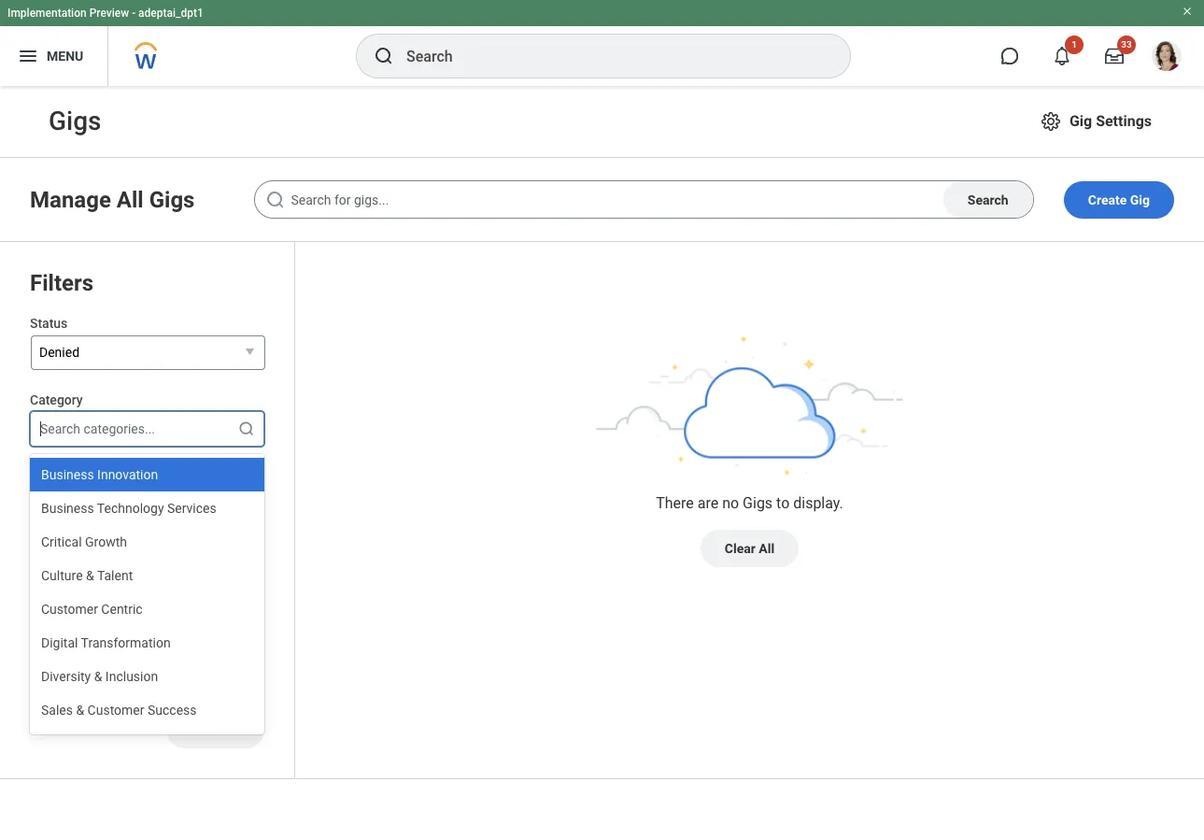 Task type: locate. For each thing, give the bounding box(es) containing it.
-
[[132, 7, 136, 20]]

manage all gigs
[[30, 186, 195, 213]]

diversity & inclusion
[[41, 669, 158, 684]]

& for customer
[[76, 702, 84, 717]]

gig
[[1070, 112, 1092, 130], [1130, 192, 1150, 207]]

2 business from the top
[[41, 501, 94, 516]]

clear all down there are no gigs to display.
[[725, 541, 775, 556]]

1 vertical spatial search image
[[265, 189, 287, 211]]

0 horizontal spatial all
[[117, 186, 144, 213]]

implementation preview -   adeptai_dpt1
[[7, 7, 204, 20]]

growth
[[85, 534, 127, 549]]

0 vertical spatial clear all button
[[701, 529, 799, 567]]

1 search image from the top
[[237, 419, 256, 438]]

0 horizontal spatial gig
[[1070, 112, 1092, 130]]

33 button
[[1094, 36, 1136, 77]]

0 vertical spatial business
[[41, 467, 94, 482]]

gigs
[[149, 186, 195, 213], [743, 494, 773, 512]]

clear
[[725, 541, 756, 556], [190, 722, 221, 737]]

menu
[[47, 48, 83, 63]]

gig settings
[[1070, 112, 1152, 130]]

0 horizontal spatial search
[[40, 421, 80, 436]]

business
[[41, 467, 94, 482], [41, 501, 94, 516]]

1 vertical spatial clear
[[190, 722, 221, 737]]

& left talent
[[86, 568, 94, 583]]

denied
[[39, 345, 79, 360]]

search button
[[943, 181, 1033, 218]]

0 horizontal spatial search image
[[265, 189, 287, 211]]

implementation
[[7, 7, 87, 20]]

search for search categories...
[[40, 421, 80, 436]]

2 vertical spatial &
[[76, 702, 84, 717]]

1 horizontal spatial gigs
[[743, 494, 773, 512]]

1 vertical spatial gigs
[[743, 494, 773, 512]]

customer centric
[[41, 601, 143, 616]]

& right sales
[[76, 702, 84, 717]]

to
[[776, 494, 790, 512]]

critical
[[41, 534, 82, 549]]

justify image
[[17, 45, 39, 67]]

& right diversity on the left of the page
[[94, 669, 102, 684]]

customer
[[41, 601, 98, 616], [87, 702, 144, 717]]

1 vertical spatial clear all button
[[166, 711, 264, 748]]

denied button
[[31, 335, 265, 370]]

no
[[722, 494, 739, 512]]

1 business from the top
[[41, 467, 94, 482]]

1 horizontal spatial search
[[968, 192, 1009, 207]]

sales
[[41, 702, 73, 717]]

1 vertical spatial all
[[759, 541, 775, 556]]

business down "search categories..."
[[41, 467, 94, 482]]

2 search image from the top
[[237, 495, 256, 514]]

search
[[968, 192, 1009, 207], [40, 421, 80, 436]]

business up critical
[[41, 501, 94, 516]]

1 vertical spatial business
[[41, 501, 94, 516]]

categories...
[[84, 421, 155, 436]]

profile logan mcneil image
[[1152, 41, 1182, 75]]

search image for the search text field
[[265, 189, 287, 211]]

1 vertical spatial search
[[40, 421, 80, 436]]

0 vertical spatial search
[[968, 192, 1009, 207]]

0 vertical spatial &
[[86, 568, 94, 583]]

settings
[[1096, 112, 1152, 130]]

transformation
[[81, 635, 171, 650]]

search inside button
[[968, 192, 1009, 207]]

0 vertical spatial gigs
[[149, 186, 195, 213]]

menu banner
[[0, 0, 1204, 86]]

adeptai_dpt1
[[138, 7, 204, 20]]

2 vertical spatial all
[[224, 722, 240, 737]]

display.
[[793, 494, 843, 512]]

notifications element
[[1161, 37, 1176, 52]]

gig right gear icon
[[1070, 112, 1092, 130]]

inbox large image
[[1105, 47, 1124, 65]]

there
[[656, 494, 694, 512]]

gig right create at the right top
[[1130, 192, 1150, 207]]

search image
[[237, 419, 256, 438], [237, 495, 256, 514]]

success
[[148, 702, 197, 717]]

1 vertical spatial &
[[94, 669, 102, 684]]

gig inside button
[[1130, 192, 1150, 207]]

sales & customer success
[[41, 702, 197, 717]]

clear all
[[725, 541, 775, 556], [190, 722, 240, 737]]

1 vertical spatial search image
[[237, 495, 256, 514]]

0 vertical spatial search image
[[373, 45, 395, 67]]

1 horizontal spatial search image
[[373, 45, 395, 67]]

0 vertical spatial customer
[[41, 601, 98, 616]]

1 vertical spatial clear all
[[190, 722, 240, 737]]

1 vertical spatial customer
[[87, 702, 144, 717]]

sustainability
[[41, 736, 119, 751]]

technology
[[97, 501, 164, 516]]

0 vertical spatial clear all
[[725, 541, 775, 556]]

0 vertical spatial search image
[[237, 419, 256, 438]]

business for business technology services
[[41, 501, 94, 516]]

1 horizontal spatial clear
[[725, 541, 756, 556]]

customer up location
[[41, 601, 98, 616]]

0 vertical spatial all
[[117, 186, 144, 213]]

Search Workday  search field
[[406, 36, 812, 77]]

clear down success
[[190, 722, 221, 737]]

business technology services
[[41, 501, 217, 516]]

2 horizontal spatial all
[[759, 541, 775, 556]]

0 vertical spatial gig
[[1070, 112, 1092, 130]]

clear all button
[[701, 529, 799, 567], [166, 711, 264, 748]]

clear down no
[[725, 541, 756, 556]]

search for search
[[968, 192, 1009, 207]]

host
[[30, 544, 58, 558]]

&
[[86, 568, 94, 583], [94, 669, 102, 684], [76, 702, 84, 717]]

clear all down success
[[190, 722, 240, 737]]

1 horizontal spatial gig
[[1130, 192, 1150, 207]]

digital transformation
[[41, 635, 171, 650]]

customer down inclusion
[[87, 702, 144, 717]]

gig settings button
[[1032, 103, 1160, 140]]

0 horizontal spatial clear all
[[190, 722, 240, 737]]

all
[[117, 186, 144, 213], [759, 541, 775, 556], [224, 722, 240, 737]]

status
[[30, 316, 68, 331]]

1 vertical spatial gig
[[1130, 192, 1150, 207]]

search image
[[373, 45, 395, 67], [265, 189, 287, 211]]

1 horizontal spatial all
[[224, 722, 240, 737]]



Task type: vqa. For each thing, say whether or not it's contained in the screenshot.
SEARCH for Search categories...
yes



Task type: describe. For each thing, give the bounding box(es) containing it.
gear image
[[1040, 110, 1062, 133]]

33
[[1121, 39, 1132, 50]]

services
[[167, 501, 217, 516]]

create gig
[[1088, 192, 1150, 207]]

Search text field
[[255, 180, 1034, 219]]

all for the leftmost clear all "button"
[[224, 722, 240, 737]]

type
[[30, 468, 58, 483]]

0 horizontal spatial clear
[[190, 722, 221, 737]]

search categories...
[[40, 421, 155, 436]]

& for inclusion
[[94, 669, 102, 684]]

& for talent
[[86, 568, 94, 583]]

are
[[698, 494, 719, 512]]

0 horizontal spatial gigs
[[149, 186, 195, 213]]

business innovation
[[41, 467, 158, 482]]

0 horizontal spatial clear all button
[[166, 711, 264, 748]]

create
[[1088, 192, 1127, 207]]

talent
[[97, 568, 133, 583]]

1
[[1072, 39, 1077, 50]]

critical growth
[[41, 534, 127, 549]]

category
[[30, 392, 83, 407]]

culture & talent
[[41, 568, 133, 583]]

preview
[[89, 7, 129, 20]]

diversity
[[41, 669, 91, 684]]

menu button
[[0, 26, 108, 86]]

business for business innovation
[[41, 467, 94, 482]]

all for the right clear all "button"
[[759, 541, 775, 556]]

1 button
[[1042, 36, 1084, 77]]

location
[[30, 619, 81, 634]]

gig inside dropdown button
[[1070, 112, 1092, 130]]

centric
[[101, 601, 143, 616]]

culture
[[41, 568, 83, 583]]

innovation
[[97, 467, 158, 482]]

manage
[[30, 186, 111, 213]]

notifications large image
[[1053, 47, 1072, 65]]

inclusion
[[105, 669, 158, 684]]

1 horizontal spatial clear all
[[725, 541, 775, 556]]

close environment banner image
[[1182, 6, 1193, 17]]

1 horizontal spatial clear all button
[[701, 529, 799, 567]]

digital
[[41, 635, 78, 650]]

create gig button
[[1064, 181, 1174, 218]]

there are no gigs to display.
[[656, 494, 843, 512]]

filters
[[30, 270, 93, 296]]

0 vertical spatial clear
[[725, 541, 756, 556]]

search image for search workday search field
[[373, 45, 395, 67]]



